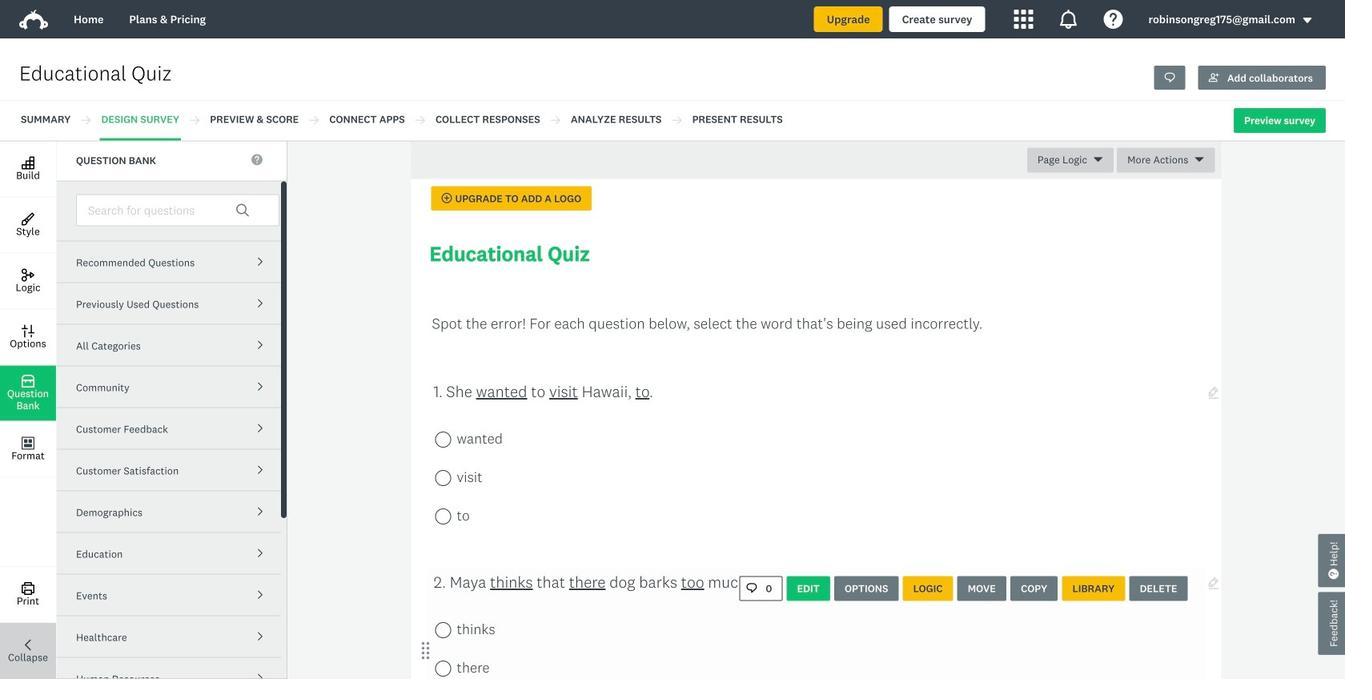 Task type: locate. For each thing, give the bounding box(es) containing it.
2 products icon image from the left
[[1059, 10, 1079, 29]]

1 horizontal spatial products icon image
[[1059, 10, 1079, 29]]

dropdown arrow image
[[1302, 15, 1314, 26]]

click to drag and drop image
[[422, 642, 430, 660]]

1 products icon image from the left
[[1014, 10, 1034, 29]]

0 horizontal spatial products icon image
[[1014, 10, 1034, 29]]

products icon image
[[1014, 10, 1034, 29], [1059, 10, 1079, 29]]

surveymonkey logo image
[[19, 10, 48, 30]]

Search for questions text field
[[76, 194, 280, 226]]



Task type: describe. For each thing, give the bounding box(es) containing it.
help icon image
[[1104, 10, 1123, 29]]



Task type: vqa. For each thing, say whether or not it's contained in the screenshot.
documentplus IMAGE
no



